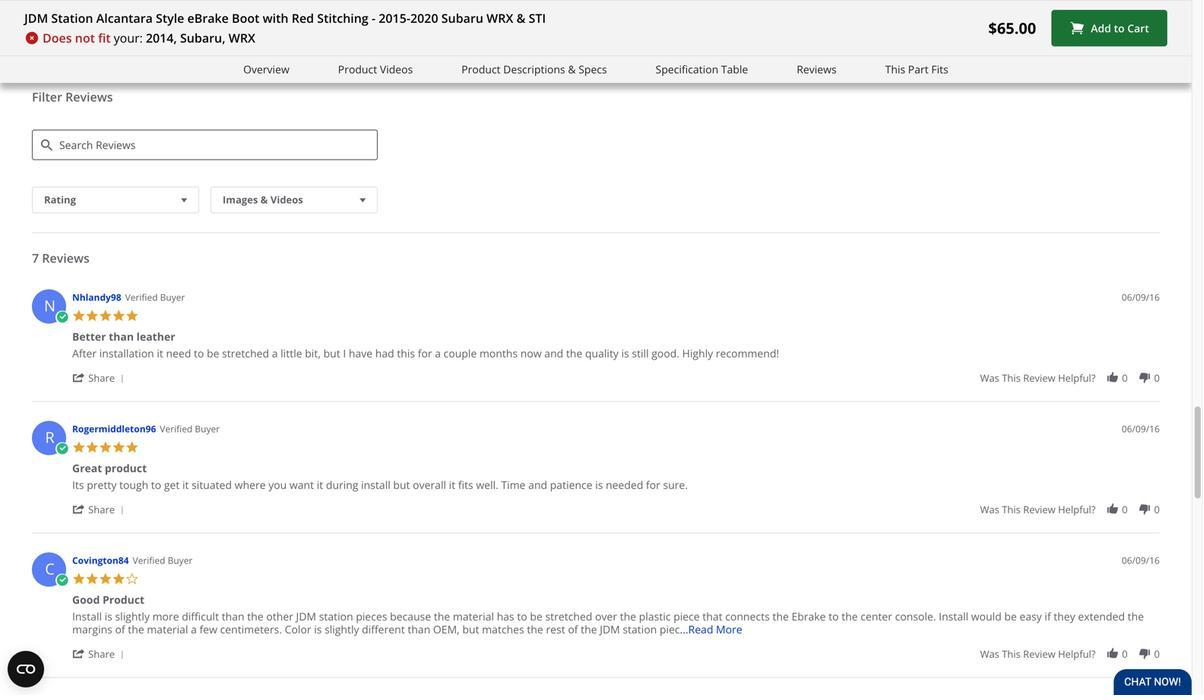 Task type: describe. For each thing, give the bounding box(es) containing it.
more
[[717, 622, 743, 637]]

part
[[909, 62, 929, 76]]

get
[[164, 478, 180, 492]]

1 install from the left
[[72, 609, 102, 624]]

the left other
[[247, 609, 264, 624]]

table
[[722, 62, 749, 76]]

helpful? for n
[[1059, 371, 1096, 385]]

difficult
[[182, 609, 219, 624]]

specification table
[[656, 62, 749, 76]]

share button for c
[[72, 646, 130, 661]]

not
[[75, 30, 95, 46]]

better than leather after installation it need to be stretched a little bit, but i have had this for a couple months now and the quality is still good. highly recommend!
[[72, 329, 780, 360]]

quality
[[586, 346, 619, 360]]

they
[[1054, 609, 1076, 624]]

group for r
[[981, 503, 1161, 516]]

filter reviews
[[32, 89, 113, 105]]

-
[[372, 10, 376, 26]]

0 vertical spatial reviews
[[797, 62, 837, 76]]

your:
[[114, 30, 143, 46]]

this part fits link
[[886, 61, 949, 78]]

7 reviews
[[32, 250, 90, 266]]

cart
[[1128, 21, 1150, 35]]

piece
[[674, 609, 700, 624]]

images & videos element
[[211, 187, 378, 213]]

more
[[153, 609, 179, 624]]

add
[[1092, 21, 1112, 35]]

share image for c
[[72, 647, 86, 660]]

nhlandy98
[[72, 291, 121, 303]]

2015-
[[379, 10, 411, 26]]

vote down review by nhlandy98 on  9 jun 2016 image
[[1139, 371, 1152, 384]]

2 horizontal spatial jdm
[[600, 622, 620, 637]]

circle checkmark image for c
[[56, 574, 69, 587]]

1 vertical spatial &
[[568, 62, 576, 76]]

the left more
[[128, 622, 144, 637]]

share for c
[[88, 647, 115, 661]]

tough
[[119, 478, 148, 492]]

it right 'want'
[[317, 478, 323, 492]]

rogermiddleton96
[[72, 422, 156, 435]]

great product its pretty tough to get it situated where you want it during install but overall it fits well. time and patience is needed for sure.
[[72, 461, 688, 492]]

better than leather heading
[[72, 329, 175, 347]]

subaru
[[442, 10, 484, 26]]

extended
[[1079, 609, 1126, 624]]

console.
[[896, 609, 937, 624]]

for inside better than leather after installation it need to be stretched a little bit, but i have had this for a couple months now and the quality is still good. highly recommend!
[[418, 346, 432, 360]]

is inside great product its pretty tough to get it situated where you want it during install but overall it fits well. time and patience is needed for sure.
[[596, 478, 603, 492]]

descriptions
[[504, 62, 566, 76]]

product inside heading
[[103, 592, 145, 607]]

centimeters.
[[220, 622, 282, 637]]

to inside button
[[1115, 21, 1125, 35]]

station
[[51, 10, 93, 26]]

was for n
[[981, 371, 1000, 385]]

few
[[200, 622, 217, 637]]

great
[[72, 461, 102, 475]]

specification table link
[[656, 61, 749, 78]]

its
[[72, 478, 84, 492]]

to inside better than leather after installation it need to be stretched a little bit, but i have had this for a couple months now and the quality is still good. highly recommend!
[[194, 346, 204, 360]]

if
[[1045, 609, 1052, 624]]

was this review helpful? for c
[[981, 647, 1096, 661]]

it right get
[[182, 478, 189, 492]]

share image
[[72, 371, 86, 384]]

product
[[105, 461, 147, 475]]

over
[[596, 609, 618, 624]]

1 horizontal spatial &
[[517, 10, 526, 26]]

1 horizontal spatial than
[[222, 609, 245, 624]]

better
[[72, 329, 106, 344]]

pretty
[[87, 478, 117, 492]]

oem,
[[433, 622, 460, 637]]

seperator image for n
[[118, 375, 127, 384]]

1 horizontal spatial station
[[623, 622, 657, 637]]

it left fits
[[449, 478, 456, 492]]

rest
[[546, 622, 566, 637]]

does not fit your: 2014, subaru, wrx
[[43, 30, 256, 46]]

product for product descriptions & specs
[[462, 62, 501, 76]]

0 right vote up review by nhlandy98 on  9 jun 2016 image
[[1123, 371, 1128, 385]]

for inside great product its pretty tough to get it situated where you want it during install but overall it fits well. time and patience is needed for sure.
[[646, 478, 661, 492]]

jdm station alcantara style ebrake boot with red stitching - 2015-2020 subaru wrx & sti
[[24, 10, 546, 26]]

filter reviews heading
[[32, 89, 1161, 118]]

the right over in the bottom of the page
[[620, 609, 637, 624]]

vote up review by covington84 on  9 jun 2016 image
[[1107, 647, 1120, 660]]

well.
[[476, 478, 499, 492]]

verified for n
[[125, 291, 158, 303]]

...read more button
[[680, 622, 743, 637]]

06/09/16 for r
[[1123, 422, 1161, 435]]

review for n
[[1024, 371, 1056, 385]]

with
[[263, 10, 289, 26]]

share button for n
[[72, 370, 130, 385]]

0 horizontal spatial wrx
[[229, 30, 256, 46]]

review for c
[[1024, 647, 1056, 661]]

specification
[[656, 62, 719, 76]]

0 right vote down review by rogermiddleton96 on  9 jun 2016 image
[[1155, 503, 1161, 516]]

this for n
[[1003, 371, 1021, 385]]

installation
[[99, 346, 154, 360]]

nhlandy98 verified buyer
[[72, 291, 185, 303]]

rating
[[44, 193, 76, 206]]

to inside great product its pretty tough to get it situated where you want it during install but overall it fits well. time and patience is needed for sure.
[[151, 478, 161, 492]]

but inside great product its pretty tough to get it situated where you want it during install but overall it fits well. time and patience is needed for sure.
[[393, 478, 410, 492]]

needed
[[606, 478, 644, 492]]

the inside better than leather after installation it need to be stretched a little bit, but i have had this for a couple months now and the quality is still good. highly recommend!
[[566, 346, 583, 360]]

review date 06/09/16 element for c
[[1123, 554, 1161, 567]]

0 horizontal spatial jdm
[[24, 10, 48, 26]]

to right ebrake
[[829, 609, 839, 624]]

buyer for r
[[195, 422, 220, 435]]

overview link
[[243, 61, 290, 78]]

2014,
[[146, 30, 177, 46]]

share for r
[[88, 503, 115, 516]]

images
[[223, 193, 258, 206]]

to right has
[[517, 609, 528, 624]]

it inside better than leather after installation it need to be stretched a little bit, but i have had this for a couple months now and the quality is still good. highly recommend!
[[157, 346, 163, 360]]

still
[[632, 346, 649, 360]]

the right 'rest'
[[581, 622, 597, 637]]

rogermiddleton96 verified buyer
[[72, 422, 220, 435]]

couple
[[444, 346, 477, 360]]

3.6 star rating element
[[497, 0, 542, 6]]

other
[[266, 609, 294, 624]]

center
[[861, 609, 893, 624]]

after
[[72, 346, 97, 360]]

margins
[[72, 622, 112, 637]]

1 horizontal spatial be
[[530, 609, 543, 624]]

0 right the vote up review by rogermiddleton96 on  9 jun 2016 image
[[1123, 503, 1128, 516]]

stretched inside better than leather after installation it need to be stretched a little bit, but i have had this for a couple months now and the quality is still good. highly recommend!
[[222, 346, 269, 360]]

questions
[[91, 48, 150, 62]]

bit,
[[305, 346, 321, 360]]

verified for r
[[160, 422, 193, 435]]

tab list containing reviews
[[32, 48, 164, 71]]

add to cart button
[[1052, 10, 1168, 46]]

boot
[[232, 10, 260, 26]]

that
[[703, 609, 723, 624]]

color
[[285, 622, 312, 637]]

down triangle image
[[356, 192, 370, 208]]

plastic
[[639, 609, 671, 624]]

0 right vote down review by nhlandy98 on  9 jun 2016 image
[[1155, 371, 1161, 385]]

review for r
[[1024, 503, 1056, 516]]

vote up review by nhlandy98 on  9 jun 2016 image
[[1107, 371, 1120, 384]]

...read more
[[680, 622, 743, 637]]

review date 06/09/16 element for r
[[1123, 422, 1161, 435]]

reviews for filter reviews
[[65, 89, 113, 105]]

specs
[[579, 62, 607, 76]]

Search Reviews search field
[[32, 130, 378, 160]]

1 horizontal spatial material
[[453, 609, 494, 624]]

need
[[166, 346, 191, 360]]

group for n
[[981, 371, 1161, 385]]

this
[[886, 62, 906, 76]]

recommend!
[[716, 346, 780, 360]]

2 install from the left
[[939, 609, 969, 624]]

i
[[343, 346, 346, 360]]

little
[[281, 346, 302, 360]]



Task type: locate. For each thing, give the bounding box(es) containing it.
but inside install is slightly more difficult than the other jdm station pieces because the material has to be stretched over the plastic piece that connects the ebrake to the center console. install would be easy if they extended the margins of the material a few centimeters. color is slightly different than oem, but matches the rest of the jdm station piec
[[463, 622, 480, 637]]

to right need
[[194, 346, 204, 360]]

1 vertical spatial buyer
[[195, 422, 220, 435]]

add to cart
[[1092, 21, 1150, 35]]

verified buyer heading for r
[[160, 422, 220, 435]]

1 vertical spatial was
[[981, 503, 1000, 516]]

was
[[981, 371, 1000, 385], [981, 503, 1000, 516], [981, 647, 1000, 661]]

1 vertical spatial circle checkmark image
[[56, 574, 69, 587]]

1 vertical spatial 06/09/16
[[1123, 422, 1161, 435]]

empty star image
[[125, 572, 139, 586]]

piec
[[660, 622, 680, 637]]

situated
[[192, 478, 232, 492]]

1 horizontal spatial but
[[393, 478, 410, 492]]

style
[[156, 10, 184, 26]]

0 horizontal spatial a
[[191, 622, 197, 637]]

0 vertical spatial was this review helpful?
[[981, 371, 1096, 385]]

jdm
[[24, 10, 48, 26], [296, 609, 316, 624], [600, 622, 620, 637]]

and
[[545, 346, 564, 360], [529, 478, 548, 492]]

2 group from the top
[[981, 503, 1161, 516]]

good
[[72, 592, 100, 607]]

slightly left different
[[325, 622, 359, 637]]

0 vertical spatial share image
[[72, 503, 86, 516]]

1 vertical spatial videos
[[271, 193, 303, 206]]

material left has
[[453, 609, 494, 624]]

was for c
[[981, 647, 1000, 661]]

is down good product
[[105, 609, 112, 624]]

was this review helpful? down easy
[[981, 647, 1096, 661]]

1 horizontal spatial jdm
[[296, 609, 316, 624]]

product descriptions & specs
[[462, 62, 607, 76]]

and right now
[[545, 346, 564, 360]]

circle checkmark image for r
[[56, 442, 69, 456]]

2 horizontal spatial but
[[463, 622, 480, 637]]

3 share button from the top
[[72, 646, 130, 661]]

easy
[[1020, 609, 1043, 624]]

buyer up more
[[168, 554, 193, 567]]

0 horizontal spatial &
[[261, 193, 268, 206]]

0 horizontal spatial for
[[418, 346, 432, 360]]

2 of from the left
[[568, 622, 578, 637]]

0 vertical spatial review
[[1024, 371, 1056, 385]]

2 vertical spatial buyer
[[168, 554, 193, 567]]

was this review helpful? for r
[[981, 503, 1096, 516]]

06/09/16 for n
[[1123, 291, 1161, 303]]

it
[[157, 346, 163, 360], [182, 478, 189, 492], [317, 478, 323, 492], [449, 478, 456, 492]]

seperator image for r
[[118, 506, 127, 515]]

overview
[[243, 62, 290, 76]]

0 horizontal spatial install
[[72, 609, 102, 624]]

review date 06/09/16 element for n
[[1123, 291, 1161, 304]]

2 vertical spatial share button
[[72, 646, 130, 661]]

& left the 'specs'
[[568, 62, 576, 76]]

fit
[[98, 30, 111, 46]]

1 vertical spatial but
[[393, 478, 410, 492]]

1 share from the top
[[88, 371, 115, 385]]

is left "still"
[[622, 346, 630, 360]]

circle checkmark image
[[56, 311, 69, 324]]

0 horizontal spatial stretched
[[222, 346, 269, 360]]

jdm right other
[[296, 609, 316, 624]]

covington84 verified buyer
[[72, 554, 193, 567]]

was this review helpful? left vote up review by nhlandy98 on  9 jun 2016 image
[[981, 371, 1096, 385]]

1 share button from the top
[[72, 370, 130, 385]]

2020
[[411, 10, 439, 26]]

0 horizontal spatial than
[[109, 329, 134, 344]]

circle checkmark image
[[56, 442, 69, 456], [56, 574, 69, 587]]

2 vertical spatial helpful?
[[1059, 647, 1096, 661]]

0 vertical spatial group
[[981, 371, 1161, 385]]

0 vertical spatial but
[[324, 346, 341, 360]]

and right 'time'
[[529, 478, 548, 492]]

product down stitching
[[338, 62, 377, 76]]

0 vertical spatial videos
[[380, 62, 413, 76]]

during
[[326, 478, 359, 492]]

0 vertical spatial for
[[418, 346, 432, 360]]

product down empty star icon at the bottom of page
[[103, 592, 145, 607]]

magnifying glass image
[[41, 140, 52, 151]]

wrx down 'boot'
[[229, 30, 256, 46]]

was for r
[[981, 503, 1000, 516]]

1 horizontal spatial for
[[646, 478, 661, 492]]

to right add
[[1115, 21, 1125, 35]]

does
[[43, 30, 72, 46]]

the left 'rest'
[[527, 622, 544, 637]]

seperator image down installation
[[118, 375, 127, 384]]

buyer for c
[[168, 554, 193, 567]]

1 vertical spatial and
[[529, 478, 548, 492]]

seperator image
[[118, 651, 127, 660]]

c
[[45, 558, 55, 579]]

1 of from the left
[[115, 622, 125, 637]]

2 review date 06/09/16 element from the top
[[1123, 422, 1161, 435]]

verified up empty star icon at the bottom of page
[[133, 554, 165, 567]]

buyer for n
[[160, 291, 185, 303]]

overall
[[413, 478, 446, 492]]

0 vertical spatial circle checkmark image
[[56, 442, 69, 456]]

share image down the its
[[72, 503, 86, 516]]

but right install
[[393, 478, 410, 492]]

& inside 'field'
[[261, 193, 268, 206]]

review down if
[[1024, 647, 1056, 661]]

is inside better than leather after installation it need to be stretched a little bit, but i have had this for a couple months now and the quality is still good. highly recommend!
[[622, 346, 630, 360]]

than right few
[[222, 609, 245, 624]]

2 06/09/16 from the top
[[1123, 422, 1161, 435]]

2 vertical spatial share
[[88, 647, 115, 661]]

06/09/16 for c
[[1123, 554, 1161, 567]]

0 horizontal spatial videos
[[271, 193, 303, 206]]

stretched left little
[[222, 346, 269, 360]]

good product heading
[[72, 592, 145, 610]]

filter
[[32, 89, 62, 105]]

stretched left over in the bottom of the page
[[546, 609, 593, 624]]

alcantara
[[96, 10, 153, 26]]

3 06/09/16 from the top
[[1123, 554, 1161, 567]]

verified buyer heading up get
[[160, 422, 220, 435]]

3 was this review helpful? from the top
[[981, 647, 1096, 661]]

star image
[[72, 309, 86, 322], [86, 309, 99, 322], [99, 309, 112, 322], [112, 309, 125, 322], [125, 309, 139, 322], [72, 441, 86, 454], [86, 441, 99, 454], [112, 441, 125, 454], [125, 441, 139, 454], [72, 572, 86, 586], [86, 572, 99, 586], [99, 572, 112, 586], [112, 572, 125, 586]]

1 vertical spatial review date 06/09/16 element
[[1123, 422, 1161, 435]]

for left sure. at the bottom right
[[646, 478, 661, 492]]

r
[[45, 427, 55, 448]]

share down pretty
[[88, 503, 115, 516]]

share right share icon
[[88, 371, 115, 385]]

jdm left plastic
[[600, 622, 620, 637]]

verified buyer heading up empty star icon at the bottom of page
[[133, 554, 193, 567]]

this for c
[[1003, 647, 1021, 661]]

but left i
[[324, 346, 341, 360]]

be left 'rest'
[[530, 609, 543, 624]]

1 was from the top
[[981, 371, 1000, 385]]

1 vertical spatial for
[[646, 478, 661, 492]]

3 review from the top
[[1024, 647, 1056, 661]]

but right oem,
[[463, 622, 480, 637]]

1 vertical spatial review
[[1024, 503, 1056, 516]]

different
[[362, 622, 405, 637]]

and inside great product its pretty tough to get it situated where you want it during install but overall it fits well. time and patience is needed for sure.
[[529, 478, 548, 492]]

circle checkmark image right c
[[56, 574, 69, 587]]

share button for r
[[72, 502, 130, 516]]

1 review date 06/09/16 element from the top
[[1123, 291, 1161, 304]]

but
[[324, 346, 341, 360], [393, 478, 410, 492], [463, 622, 480, 637]]

be right need
[[207, 346, 219, 360]]

2 helpful? from the top
[[1059, 503, 1096, 516]]

helpful? for r
[[1059, 503, 1096, 516]]

jdm up does
[[24, 10, 48, 26]]

but inside better than leather after installation it need to be stretched a little bit, but i have had this for a couple months now and the quality is still good. highly recommend!
[[324, 346, 341, 360]]

verified up get
[[160, 422, 193, 435]]

0 vertical spatial seperator image
[[118, 375, 127, 384]]

1 vertical spatial stretched
[[546, 609, 593, 624]]

2 horizontal spatial be
[[1005, 609, 1018, 624]]

2 review from the top
[[1024, 503, 1056, 516]]

2 horizontal spatial than
[[408, 622, 431, 637]]

stitching
[[317, 10, 369, 26]]

a left few
[[191, 622, 197, 637]]

1 vertical spatial was this review helpful?
[[981, 503, 1096, 516]]

2 horizontal spatial a
[[435, 346, 441, 360]]

star image
[[99, 441, 112, 454]]

group for c
[[981, 647, 1161, 661]]

this
[[397, 346, 415, 360], [1003, 371, 1021, 385], [1003, 503, 1021, 516], [1003, 647, 1021, 661]]

0 vertical spatial was
[[981, 371, 1000, 385]]

n
[[44, 295, 56, 316]]

1 vertical spatial share image
[[72, 647, 86, 660]]

vote down review by covington84 on  9 jun 2016 image
[[1139, 647, 1152, 660]]

2 horizontal spatial &
[[568, 62, 576, 76]]

1 helpful? from the top
[[1059, 371, 1096, 385]]

station left pieces at left
[[319, 609, 353, 624]]

2 seperator image from the top
[[118, 506, 127, 515]]

stretched
[[222, 346, 269, 360], [546, 609, 593, 624]]

vote down review by rogermiddleton96 on  9 jun 2016 image
[[1139, 503, 1152, 516]]

2 vertical spatial &
[[261, 193, 268, 206]]

verified buyer heading
[[125, 291, 185, 304], [160, 422, 220, 435], [133, 554, 193, 567]]

0 vertical spatial share button
[[72, 370, 130, 385]]

reviews for 7 reviews
[[42, 250, 90, 266]]

1 vertical spatial helpful?
[[1059, 503, 1096, 516]]

2 horizontal spatial product
[[462, 62, 501, 76]]

review left the vote up review by rogermiddleton96 on  9 jun 2016 image
[[1024, 503, 1056, 516]]

1 horizontal spatial slightly
[[325, 622, 359, 637]]

Images & Videos Filter field
[[211, 187, 378, 213]]

2 share image from the top
[[72, 647, 86, 660]]

0 horizontal spatial slightly
[[115, 609, 150, 624]]

0 horizontal spatial material
[[147, 622, 188, 637]]

2 vertical spatial reviews
[[42, 250, 90, 266]]

verified for c
[[133, 554, 165, 567]]

3 group from the top
[[981, 647, 1161, 661]]

0 vertical spatial verified buyer heading
[[125, 291, 185, 304]]

for left couple
[[418, 346, 432, 360]]

1 vertical spatial reviews
[[65, 89, 113, 105]]

slightly down good product
[[115, 609, 150, 624]]

2 circle checkmark image from the top
[[56, 574, 69, 587]]

1 seperator image from the top
[[118, 375, 127, 384]]

verified buyer heading up leather
[[125, 291, 185, 304]]

fits
[[458, 478, 474, 492]]

1 horizontal spatial wrx
[[487, 10, 514, 26]]

seperator image down tough at the bottom left
[[118, 506, 127, 515]]

circle checkmark image right r
[[56, 442, 69, 456]]

2 share from the top
[[88, 503, 115, 516]]

good product
[[72, 592, 145, 607]]

3 review date 06/09/16 element from the top
[[1123, 554, 1161, 567]]

be left easy
[[1005, 609, 1018, 624]]

tab panel
[[24, 282, 1168, 695]]

share image
[[72, 503, 86, 516], [72, 647, 86, 660]]

1 vertical spatial share button
[[72, 502, 130, 516]]

connects
[[726, 609, 770, 624]]

was this review helpful?
[[981, 371, 1096, 385], [981, 503, 1096, 516], [981, 647, 1096, 661]]

rating element
[[32, 187, 199, 213]]

1 was this review helpful? from the top
[[981, 371, 1096, 385]]

1 horizontal spatial videos
[[380, 62, 413, 76]]

reviews inside "heading"
[[65, 89, 113, 105]]

helpful? left vote up review by covington84 on  9 jun 2016 'icon' on the right of the page
[[1059, 647, 1096, 661]]

share button
[[72, 370, 130, 385], [72, 502, 130, 516], [72, 646, 130, 661]]

2 vertical spatial verified
[[133, 554, 165, 567]]

videos down 2015-
[[380, 62, 413, 76]]

install is slightly more difficult than the other jdm station pieces because the material has to be stretched over the plastic piece that connects the ebrake to the center console. install would be easy if they extended the margins of the material a few centimeters. color is slightly different than oem, but matches the rest of the jdm station piec
[[72, 609, 1145, 637]]

material
[[453, 609, 494, 624], [147, 622, 188, 637]]

0 horizontal spatial of
[[115, 622, 125, 637]]

is left needed
[[596, 478, 603, 492]]

1 vertical spatial verified buyer heading
[[160, 422, 220, 435]]

this inside better than leather after installation it need to be stretched a little bit, but i have had this for a couple months now and the quality is still good. highly recommend!
[[397, 346, 415, 360]]

share button down after
[[72, 370, 130, 385]]

1 horizontal spatial stretched
[[546, 609, 593, 624]]

& down 3.6 star rating element
[[517, 10, 526, 26]]

of right 'rest'
[[568, 622, 578, 637]]

2 vertical spatial review
[[1024, 647, 1056, 661]]

1 circle checkmark image from the top
[[56, 442, 69, 456]]

0 right vote down review by covington84 on  9 jun 2016 image
[[1155, 647, 1161, 661]]

fits
[[932, 62, 949, 76]]

than left oem,
[[408, 622, 431, 637]]

material left few
[[147, 622, 188, 637]]

than inside better than leather after installation it need to be stretched a little bit, but i have had this for a couple months now and the quality is still good. highly recommend!
[[109, 329, 134, 344]]

0 vertical spatial verified
[[125, 291, 158, 303]]

share for n
[[88, 371, 115, 385]]

highly
[[683, 346, 714, 360]]

have
[[349, 346, 373, 360]]

would
[[972, 609, 1002, 624]]

Rating Filter field
[[32, 187, 199, 213]]

a inside install is slightly more difficult than the other jdm station pieces because the material has to be stretched over the plastic piece that connects the ebrake to the center console. install would be easy if they extended the margins of the material a few centimeters. color is slightly different than oem, but matches the rest of the jdm station piec
[[191, 622, 197, 637]]

0 horizontal spatial product
[[103, 592, 145, 607]]

stretched inside install is slightly more difficult than the other jdm station pieces because the material has to be stretched over the plastic piece that connects the ebrake to the center console. install would be easy if they extended the margins of the material a few centimeters. color is slightly different than oem, but matches the rest of the jdm station piec
[[546, 609, 593, 624]]

1 horizontal spatial product
[[338, 62, 377, 76]]

review left vote up review by nhlandy98 on  9 jun 2016 image
[[1024, 371, 1056, 385]]

1 review from the top
[[1024, 371, 1056, 385]]

1 vertical spatial share
[[88, 503, 115, 516]]

share image for r
[[72, 503, 86, 516]]

share button down 'margins'
[[72, 646, 130, 661]]

good.
[[652, 346, 680, 360]]

a left little
[[272, 346, 278, 360]]

verified
[[125, 291, 158, 303], [160, 422, 193, 435], [133, 554, 165, 567]]

the left ebrake
[[773, 609, 789, 624]]

1 horizontal spatial install
[[939, 609, 969, 624]]

review date 06/09/16 element
[[1123, 291, 1161, 304], [1123, 422, 1161, 435], [1123, 554, 1161, 567]]

was this review helpful? for n
[[981, 371, 1096, 385]]

has
[[497, 609, 515, 624]]

to left get
[[151, 478, 161, 492]]

1 share image from the top
[[72, 503, 86, 516]]

0 vertical spatial review date 06/09/16 element
[[1123, 291, 1161, 304]]

tab panel containing n
[[24, 282, 1168, 695]]

0 vertical spatial stretched
[[222, 346, 269, 360]]

was this review helpful? left the vote up review by rogermiddleton96 on  9 jun 2016 image
[[981, 503, 1096, 516]]

ebrake
[[188, 10, 229, 26]]

2 was from the top
[[981, 503, 1000, 516]]

1 horizontal spatial a
[[272, 346, 278, 360]]

buyer up leather
[[160, 291, 185, 303]]

0 vertical spatial &
[[517, 10, 526, 26]]

leather
[[137, 329, 175, 344]]

and inside better than leather after installation it need to be stretched a little bit, but i have had this for a couple months now and the quality is still good. highly recommend!
[[545, 346, 564, 360]]

0 horizontal spatial station
[[319, 609, 353, 624]]

0 vertical spatial buyer
[[160, 291, 185, 303]]

ebrake
[[792, 609, 826, 624]]

0
[[1123, 371, 1128, 385], [1155, 371, 1161, 385], [1123, 503, 1128, 516], [1155, 503, 1161, 516], [1123, 647, 1128, 661], [1155, 647, 1161, 661]]

2 vertical spatial group
[[981, 647, 1161, 661]]

product descriptions & specs link
[[462, 61, 607, 78]]

product for product videos
[[338, 62, 377, 76]]

verified up leather
[[125, 291, 158, 303]]

1 group from the top
[[981, 371, 1161, 385]]

tab list
[[32, 48, 164, 71]]

$65.00
[[989, 17, 1037, 38]]

0 vertical spatial share
[[88, 371, 115, 385]]

0 right vote up review by covington84 on  9 jun 2016 'icon' on the right of the page
[[1123, 647, 1128, 661]]

2 vertical spatial but
[[463, 622, 480, 637]]

06/09/16
[[1123, 291, 1161, 303], [1123, 422, 1161, 435], [1123, 554, 1161, 567]]

it down leather
[[157, 346, 163, 360]]

videos inside 'field'
[[271, 193, 303, 206]]

0 vertical spatial 06/09/16
[[1123, 291, 1161, 303]]

3 share from the top
[[88, 647, 115, 661]]

buyer
[[160, 291, 185, 303], [195, 422, 220, 435], [168, 554, 193, 567]]

product videos link
[[338, 61, 413, 78]]

product left descriptions
[[462, 62, 501, 76]]

0 horizontal spatial be
[[207, 346, 219, 360]]

of
[[115, 622, 125, 637], [568, 622, 578, 637]]

great product heading
[[72, 461, 147, 478]]

the left quality
[[566, 346, 583, 360]]

3 was from the top
[[981, 647, 1000, 661]]

down triangle image
[[178, 192, 191, 208]]

reviews link
[[797, 61, 837, 78]]

the right extended
[[1128, 609, 1145, 624]]

because
[[390, 609, 431, 624]]

be inside better than leather after installation it need to be stretched a little bit, but i have had this for a couple months now and the quality is still good. highly recommend!
[[207, 346, 219, 360]]

install
[[361, 478, 391, 492]]

the right because
[[434, 609, 450, 624]]

1 vertical spatial verified
[[160, 422, 193, 435]]

3 helpful? from the top
[[1059, 647, 1096, 661]]

is
[[622, 346, 630, 360], [596, 478, 603, 492], [105, 609, 112, 624], [314, 622, 322, 637]]

verified buyer heading for n
[[125, 291, 185, 304]]

had
[[376, 346, 394, 360]]

1 horizontal spatial of
[[568, 622, 578, 637]]

subaru,
[[180, 30, 226, 46]]

install
[[72, 609, 102, 624], [939, 609, 969, 624]]

2 vertical spatial review date 06/09/16 element
[[1123, 554, 1161, 567]]

sure.
[[664, 478, 688, 492]]

...read
[[680, 622, 714, 637]]

0 vertical spatial wrx
[[487, 10, 514, 26]]

verified buyer heading for c
[[133, 554, 193, 567]]

this part fits
[[886, 62, 949, 76]]

you
[[269, 478, 287, 492]]

vote up review by rogermiddleton96 on  9 jun 2016 image
[[1107, 503, 1120, 516]]

wrx
[[487, 10, 514, 26], [229, 30, 256, 46]]

this for r
[[1003, 503, 1021, 516]]

2 vertical spatial 06/09/16
[[1123, 554, 1161, 567]]

reviews
[[32, 48, 78, 62]]

0 vertical spatial and
[[545, 346, 564, 360]]

videos
[[380, 62, 413, 76], [271, 193, 303, 206]]

2 share button from the top
[[72, 502, 130, 516]]

share left seperator icon
[[88, 647, 115, 661]]

1 vertical spatial wrx
[[229, 30, 256, 46]]

share image down 'margins'
[[72, 647, 86, 660]]

helpful? left vote up review by nhlandy98 on  9 jun 2016 image
[[1059, 371, 1096, 385]]

1 vertical spatial group
[[981, 503, 1161, 516]]

of up seperator icon
[[115, 622, 125, 637]]

& right 'images'
[[261, 193, 268, 206]]

images & videos
[[223, 193, 303, 206]]

0 vertical spatial helpful?
[[1059, 371, 1096, 385]]

than up installation
[[109, 329, 134, 344]]

wrx down 3.6 star rating element
[[487, 10, 514, 26]]

2 vertical spatial verified buyer heading
[[133, 554, 193, 567]]

pieces
[[356, 609, 388, 624]]

seperator image
[[118, 375, 127, 384], [118, 506, 127, 515]]

a left couple
[[435, 346, 441, 360]]

install left would
[[939, 609, 969, 624]]

helpful? left the vote up review by rogermiddleton96 on  9 jun 2016 image
[[1059, 503, 1096, 516]]

group
[[981, 371, 1161, 385], [981, 503, 1161, 516], [981, 647, 1161, 661]]

red
[[292, 10, 314, 26]]

helpful? for c
[[1059, 647, 1096, 661]]

is right the color
[[314, 622, 322, 637]]

2 vertical spatial was
[[981, 647, 1000, 661]]

videos right 'images'
[[271, 193, 303, 206]]

station left piec
[[623, 622, 657, 637]]

product videos
[[338, 62, 413, 76]]

1 vertical spatial seperator image
[[118, 506, 127, 515]]

open widget image
[[8, 651, 44, 688]]

the left the center
[[842, 609, 858, 624]]

2 vertical spatial was this review helpful?
[[981, 647, 1096, 661]]

2 was this review helpful? from the top
[[981, 503, 1096, 516]]

0 horizontal spatial but
[[324, 346, 341, 360]]

install down good
[[72, 609, 102, 624]]

product
[[338, 62, 377, 76], [462, 62, 501, 76], [103, 592, 145, 607]]

buyer up situated
[[195, 422, 220, 435]]

1 06/09/16 from the top
[[1123, 291, 1161, 303]]

share button down pretty
[[72, 502, 130, 516]]



Task type: vqa. For each thing, say whether or not it's contained in the screenshot.
right JDM
yes



